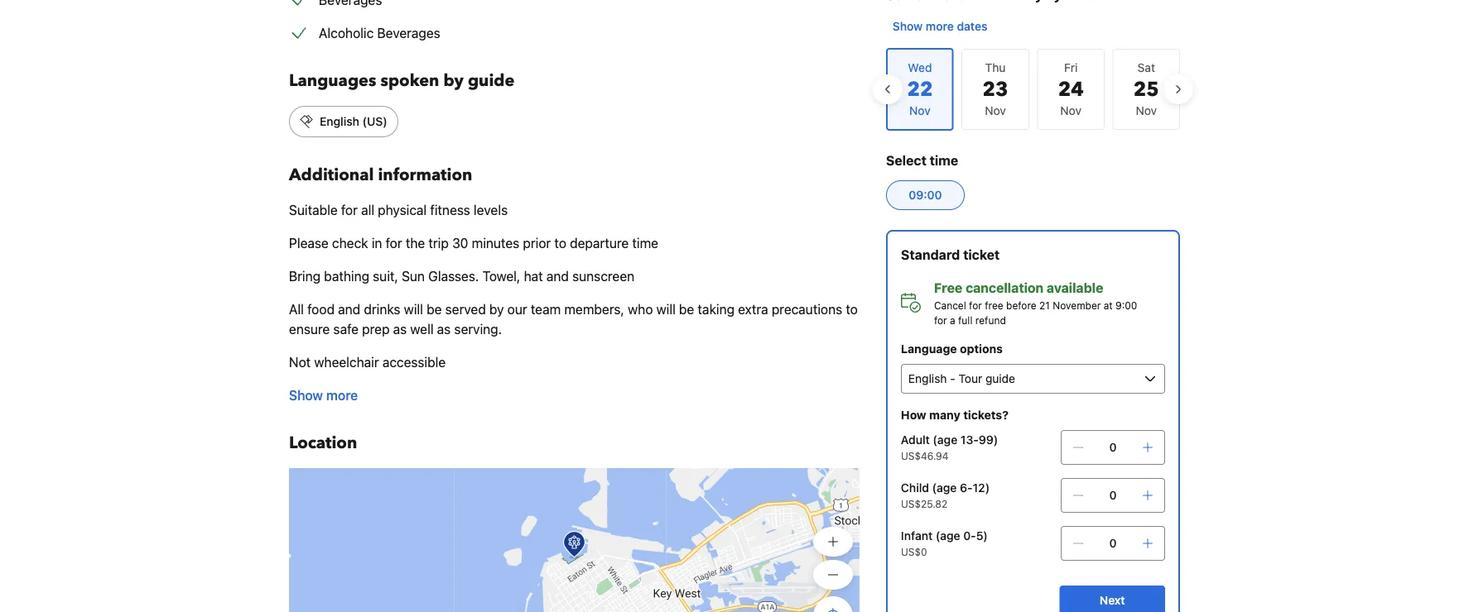 Task type: locate. For each thing, give the bounding box(es) containing it.
suitable
[[289, 202, 338, 218]]

09:00
[[909, 188, 942, 202]]

and up safe
[[338, 302, 361, 318]]

members,
[[564, 302, 624, 318]]

1 horizontal spatial as
[[437, 322, 451, 337]]

1 horizontal spatial will
[[656, 302, 676, 318]]

1 vertical spatial time
[[632, 236, 658, 251]]

23
[[983, 76, 1008, 103]]

0 for infant (age 0-5)
[[1109, 537, 1117, 551]]

1 horizontal spatial show
[[893, 19, 923, 33]]

0 vertical spatial to
[[554, 236, 566, 251]]

1 be from the left
[[427, 302, 442, 318]]

a
[[950, 315, 955, 326]]

0
[[1109, 441, 1117, 455], [1109, 489, 1117, 503], [1109, 537, 1117, 551]]

drinks
[[364, 302, 400, 318]]

spoken
[[381, 70, 439, 92]]

0 vertical spatial (age
[[933, 434, 958, 447]]

more down wheelchair
[[326, 388, 358, 404]]

wheelchair
[[314, 355, 379, 371]]

2 will from the left
[[656, 302, 676, 318]]

additional information
[[289, 164, 472, 187]]

will
[[404, 302, 423, 318], [656, 302, 676, 318]]

2 horizontal spatial nov
[[1136, 104, 1157, 118]]

be left taking
[[679, 302, 694, 318]]

to right prior
[[554, 236, 566, 251]]

25
[[1134, 76, 1159, 103]]

0 horizontal spatial time
[[632, 236, 658, 251]]

0 horizontal spatial by
[[443, 70, 464, 92]]

to right 'precautions'
[[846, 302, 858, 318]]

0 horizontal spatial more
[[326, 388, 358, 404]]

1 horizontal spatial by
[[489, 302, 504, 318]]

departure
[[570, 236, 629, 251]]

many
[[929, 409, 961, 422]]

guide
[[468, 70, 515, 92]]

will right the who
[[656, 302, 676, 318]]

1 0 from the top
[[1109, 441, 1117, 455]]

2 as from the left
[[437, 322, 451, 337]]

nov down 25 on the top right
[[1136, 104, 1157, 118]]

free cancellation available cancel for free before 21 november at 9:00 for a full refund
[[934, 280, 1137, 326]]

infant (age 0-5) us$0
[[901, 530, 988, 558]]

2 nov from the left
[[1060, 104, 1082, 118]]

more
[[926, 19, 954, 33], [326, 388, 358, 404]]

more inside "button"
[[926, 19, 954, 33]]

nov inside the fri 24 nov
[[1060, 104, 1082, 118]]

(age left 6-
[[932, 482, 957, 495]]

as right well
[[437, 322, 451, 337]]

1 horizontal spatial nov
[[1060, 104, 1082, 118]]

by left the guide
[[443, 70, 464, 92]]

options
[[960, 342, 1003, 356]]

be up well
[[427, 302, 442, 318]]

13-
[[961, 434, 979, 447]]

0 horizontal spatial and
[[338, 302, 361, 318]]

1 vertical spatial and
[[338, 302, 361, 318]]

1 as from the left
[[393, 322, 407, 337]]

ticket
[[963, 247, 1000, 263]]

0 horizontal spatial be
[[427, 302, 442, 318]]

time
[[930, 153, 958, 169], [632, 236, 658, 251]]

0 horizontal spatial nov
[[985, 104, 1006, 118]]

for up full
[[969, 300, 982, 311]]

thu 23 nov
[[983, 61, 1008, 118]]

(age left 13-
[[933, 434, 958, 447]]

by left our
[[489, 302, 504, 318]]

nov inside the sat 25 nov
[[1136, 104, 1157, 118]]

1 vertical spatial more
[[326, 388, 358, 404]]

show more button
[[289, 386, 358, 406]]

1 horizontal spatial to
[[846, 302, 858, 318]]

time right select
[[930, 153, 958, 169]]

0 vertical spatial and
[[547, 269, 569, 284]]

to inside all food and drinks will be served by our team members, who will be taking extra precautions to ensure safe prep as well as serving.
[[846, 302, 858, 318]]

as
[[393, 322, 407, 337], [437, 322, 451, 337]]

2 vertical spatial 0
[[1109, 537, 1117, 551]]

2 vertical spatial (age
[[936, 530, 960, 543]]

beverages
[[377, 25, 440, 41]]

1 vertical spatial (age
[[932, 482, 957, 495]]

(age for adult
[[933, 434, 958, 447]]

how many tickets?
[[901, 409, 1009, 422]]

sat 25 nov
[[1134, 61, 1159, 118]]

nov down 23
[[985, 104, 1006, 118]]

time right departure
[[632, 236, 658, 251]]

and inside all food and drinks will be served by our team members, who will be taking extra precautions to ensure safe prep as well as serving.
[[338, 302, 361, 318]]

(age for infant
[[936, 530, 960, 543]]

show inside button
[[289, 388, 323, 404]]

language options
[[901, 342, 1003, 356]]

safe
[[333, 322, 359, 337]]

and right hat
[[547, 269, 569, 284]]

as left well
[[393, 322, 407, 337]]

more inside button
[[326, 388, 358, 404]]

be
[[427, 302, 442, 318], [679, 302, 694, 318]]

hat
[[524, 269, 543, 284]]

not
[[289, 355, 311, 371]]

prior
[[523, 236, 551, 251]]

0 horizontal spatial show
[[289, 388, 323, 404]]

1 horizontal spatial be
[[679, 302, 694, 318]]

for
[[341, 202, 358, 218], [386, 236, 402, 251], [969, 300, 982, 311], [934, 315, 947, 326]]

(age inside adult (age 13-99) us$46.94
[[933, 434, 958, 447]]

accessible
[[382, 355, 446, 371]]

0 vertical spatial more
[[926, 19, 954, 33]]

show left dates
[[893, 19, 923, 33]]

well
[[410, 322, 434, 337]]

physical
[[378, 202, 427, 218]]

child
[[901, 482, 929, 495]]

(age inside infant (age 0-5) us$0
[[936, 530, 960, 543]]

minutes
[[472, 236, 520, 251]]

next button
[[1060, 586, 1165, 613]]

before
[[1006, 300, 1037, 311]]

and
[[547, 269, 569, 284], [338, 302, 361, 318]]

more left dates
[[926, 19, 954, 33]]

full
[[958, 315, 973, 326]]

region
[[873, 41, 1193, 137]]

show inside "button"
[[893, 19, 923, 33]]

1 horizontal spatial more
[[926, 19, 954, 33]]

0 vertical spatial by
[[443, 70, 464, 92]]

nov down the 24
[[1060, 104, 1082, 118]]

(age left 0- on the right of the page
[[936, 530, 960, 543]]

1 vertical spatial show
[[289, 388, 323, 404]]

1 vertical spatial to
[[846, 302, 858, 318]]

for right in
[[386, 236, 402, 251]]

0 vertical spatial show
[[893, 19, 923, 33]]

0 horizontal spatial as
[[393, 322, 407, 337]]

refund
[[975, 315, 1006, 326]]

1 nov from the left
[[985, 104, 1006, 118]]

1 vertical spatial 0
[[1109, 489, 1117, 503]]

3 0 from the top
[[1109, 537, 1117, 551]]

show down not
[[289, 388, 323, 404]]

1 vertical spatial by
[[489, 302, 504, 318]]

(age inside child (age 6-12) us$25.82
[[932, 482, 957, 495]]

will up well
[[404, 302, 423, 318]]

1 horizontal spatial and
[[547, 269, 569, 284]]

0 for adult (age 13-99)
[[1109, 441, 1117, 455]]

99)
[[979, 434, 998, 447]]

english
[[320, 115, 359, 128]]

region containing 23
[[873, 41, 1193, 137]]

1 horizontal spatial time
[[930, 153, 958, 169]]

english (us)
[[320, 115, 387, 128]]

3 nov from the left
[[1136, 104, 1157, 118]]

next
[[1100, 594, 1125, 608]]

thu
[[985, 61, 1006, 75]]

glasses.
[[428, 269, 479, 284]]

2 0 from the top
[[1109, 489, 1117, 503]]

0 vertical spatial 0
[[1109, 441, 1117, 455]]

sat
[[1138, 61, 1155, 75]]

for left all
[[341, 202, 358, 218]]

who
[[628, 302, 653, 318]]

bring
[[289, 269, 321, 284]]

0 horizontal spatial will
[[404, 302, 423, 318]]

select time
[[886, 153, 958, 169]]

nov inside the thu 23 nov
[[985, 104, 1006, 118]]

nov for 23
[[985, 104, 1006, 118]]



Task type: describe. For each thing, give the bounding box(es) containing it.
show more dates button
[[886, 12, 994, 41]]

us$46.94
[[901, 451, 949, 462]]

available
[[1047, 280, 1104, 296]]

precautions
[[772, 302, 842, 318]]

9:00
[[1116, 300, 1137, 311]]

how
[[901, 409, 926, 422]]

location
[[289, 432, 357, 455]]

map region
[[242, 318, 878, 613]]

all
[[289, 302, 304, 318]]

prep
[[362, 322, 390, 337]]

show for show more dates
[[893, 19, 923, 33]]

november
[[1053, 300, 1101, 311]]

for left a
[[934, 315, 947, 326]]

adult (age 13-99) us$46.94
[[901, 434, 998, 462]]

taking
[[698, 302, 735, 318]]

fitness
[[430, 202, 470, 218]]

tickets?
[[963, 409, 1009, 422]]

0 for child (age 6-12)
[[1109, 489, 1117, 503]]

standard
[[901, 247, 960, 263]]

0 horizontal spatial to
[[554, 236, 566, 251]]

all
[[361, 202, 374, 218]]

12)
[[973, 482, 990, 495]]

us$25.82
[[901, 499, 948, 510]]

show more
[[289, 388, 358, 404]]

by inside all food and drinks will be served by our team members, who will be taking extra precautions to ensure safe prep as well as serving.
[[489, 302, 504, 318]]

0-
[[963, 530, 976, 543]]

infant
[[901, 530, 933, 543]]

2 be from the left
[[679, 302, 694, 318]]

all food and drinks will be served by our team members, who will be taking extra precautions to ensure safe prep as well as serving.
[[289, 302, 858, 337]]

0 vertical spatial time
[[930, 153, 958, 169]]

child (age 6-12) us$25.82
[[901, 482, 990, 510]]

additional
[[289, 164, 374, 187]]

please check in for the trip 30 minutes prior to departure time
[[289, 236, 658, 251]]

6-
[[960, 482, 973, 495]]

free
[[934, 280, 963, 296]]

5)
[[976, 530, 988, 543]]

cancel
[[934, 300, 966, 311]]

sunscreen
[[572, 269, 635, 284]]

in
[[372, 236, 382, 251]]

adult
[[901, 434, 930, 447]]

nov for 24
[[1060, 104, 1082, 118]]

dates
[[957, 19, 988, 33]]

our
[[507, 302, 527, 318]]

alcoholic
[[319, 25, 374, 41]]

the
[[406, 236, 425, 251]]

24
[[1058, 76, 1084, 103]]

information
[[378, 164, 472, 187]]

languages spoken by guide
[[289, 70, 515, 92]]

cancellation
[[966, 280, 1044, 296]]

standard ticket
[[901, 247, 1000, 263]]

fri
[[1064, 61, 1078, 75]]

served
[[445, 302, 486, 318]]

serving.
[[454, 322, 502, 337]]

21
[[1039, 300, 1050, 311]]

towel,
[[482, 269, 520, 284]]

show more dates
[[893, 19, 988, 33]]

extra
[[738, 302, 768, 318]]

team
[[531, 302, 561, 318]]

check
[[332, 236, 368, 251]]

bring bathing suit, sun glasses. towel, hat and sunscreen
[[289, 269, 635, 284]]

ensure
[[289, 322, 330, 337]]

languages
[[289, 70, 376, 92]]

show for show more
[[289, 388, 323, 404]]

suit,
[[373, 269, 398, 284]]

more for show more
[[326, 388, 358, 404]]

trip
[[429, 236, 449, 251]]

1 will from the left
[[404, 302, 423, 318]]

language
[[901, 342, 957, 356]]

(age for child
[[932, 482, 957, 495]]

please
[[289, 236, 329, 251]]

at
[[1104, 300, 1113, 311]]

more for show more dates
[[926, 19, 954, 33]]

free
[[985, 300, 1004, 311]]

sun
[[402, 269, 425, 284]]

not wheelchair accessible
[[289, 355, 446, 371]]

nov for 25
[[1136, 104, 1157, 118]]

select
[[886, 153, 927, 169]]

fri 24 nov
[[1058, 61, 1084, 118]]

levels
[[474, 202, 508, 218]]



Task type: vqa. For each thing, say whether or not it's contained in the screenshot.


